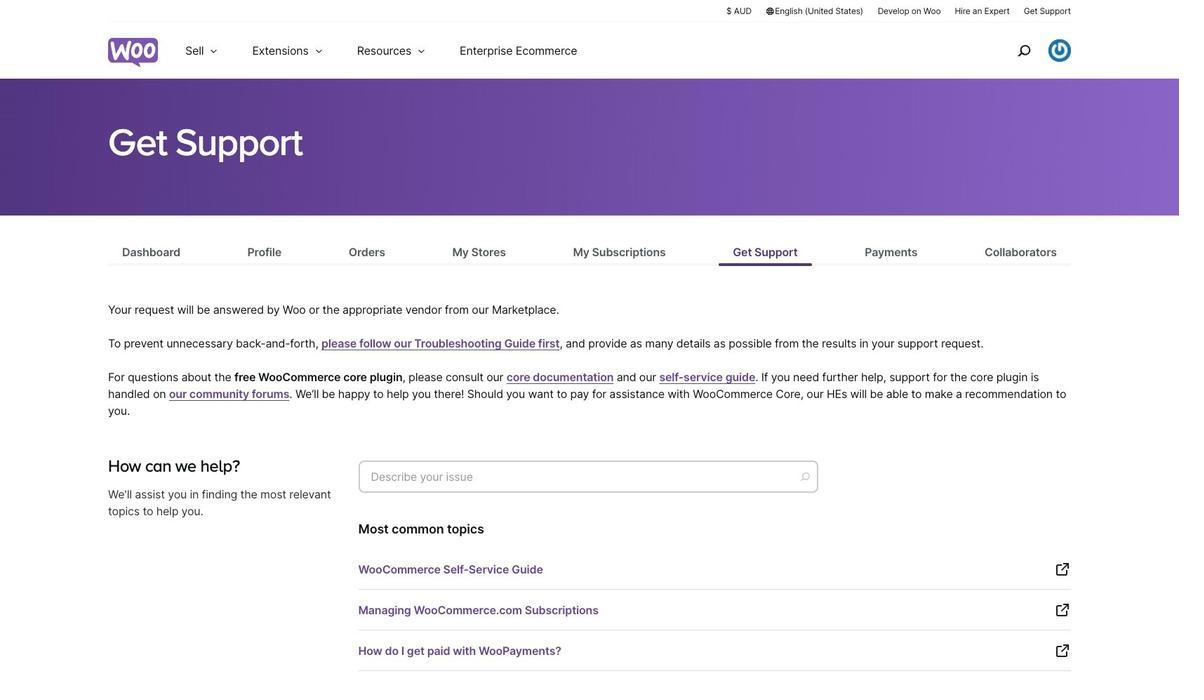 Task type: locate. For each thing, give the bounding box(es) containing it.
None search field
[[358, 457, 822, 501]]

search image
[[1013, 39, 1035, 62]]

service navigation menu element
[[988, 28, 1071, 73]]

open account menu image
[[1049, 39, 1071, 62]]



Task type: describe. For each thing, give the bounding box(es) containing it.
Describe your issue text field
[[358, 461, 818, 493]]



